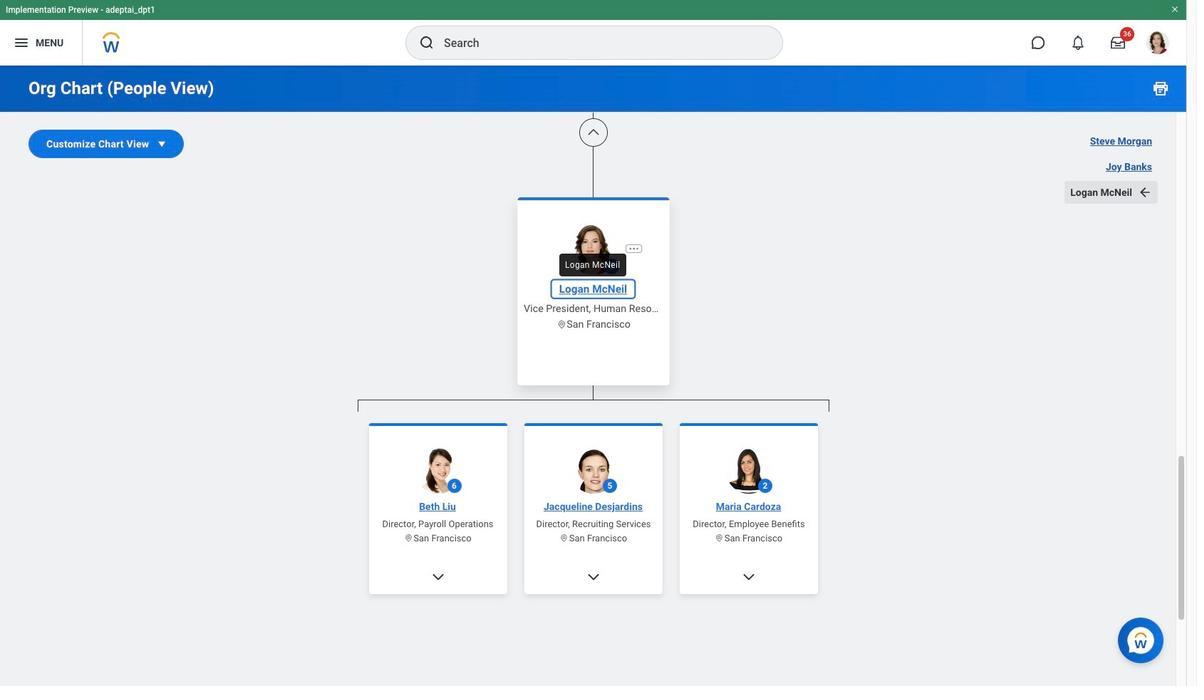 Task type: vqa. For each thing, say whether or not it's contained in the screenshot.
row containing Country
no



Task type: locate. For each thing, give the bounding box(es) containing it.
tooltip
[[555, 249, 630, 281]]

Search Workday  search field
[[444, 27, 753, 58]]

2 horizontal spatial chevron down image
[[742, 570, 756, 584]]

location image
[[404, 534, 414, 543], [715, 534, 724, 543]]

0 horizontal spatial chevron down image
[[431, 570, 445, 584]]

main content
[[0, 0, 1187, 686]]

2 location image from the left
[[715, 534, 724, 543]]

chevron down image for second location image from left
[[742, 570, 756, 584]]

2 chevron down image from the left
[[586, 570, 600, 584]]

logan mcneil, logan mcneil, 3 direct reports element
[[357, 412, 829, 686]]

close environment banner image
[[1171, 5, 1179, 14]]

caret down image
[[155, 137, 169, 151]]

0 horizontal spatial location image
[[404, 534, 414, 543]]

banner
[[0, 0, 1187, 66]]

chevron down image for location icon
[[586, 570, 600, 584]]

3 chevron down image from the left
[[742, 570, 756, 584]]

justify image
[[13, 34, 30, 51]]

1 horizontal spatial location image
[[715, 534, 724, 543]]

chevron down image
[[431, 570, 445, 584], [586, 570, 600, 584], [742, 570, 756, 584]]

1 horizontal spatial chevron down image
[[586, 570, 600, 584]]

1 chevron down image from the left
[[431, 570, 445, 584]]



Task type: describe. For each thing, give the bounding box(es) containing it.
notifications large image
[[1071, 36, 1085, 50]]

location image
[[560, 534, 569, 543]]

arrow left image
[[1138, 185, 1152, 200]]

print org chart image
[[1152, 80, 1169, 97]]

inbox large image
[[1111, 36, 1125, 50]]

chevron up image
[[586, 125, 600, 140]]

chevron down image for 2nd location image from right
[[431, 570, 445, 584]]

profile logan mcneil image
[[1147, 31, 1169, 57]]

1 location image from the left
[[404, 534, 414, 543]]

search image
[[418, 34, 435, 51]]



